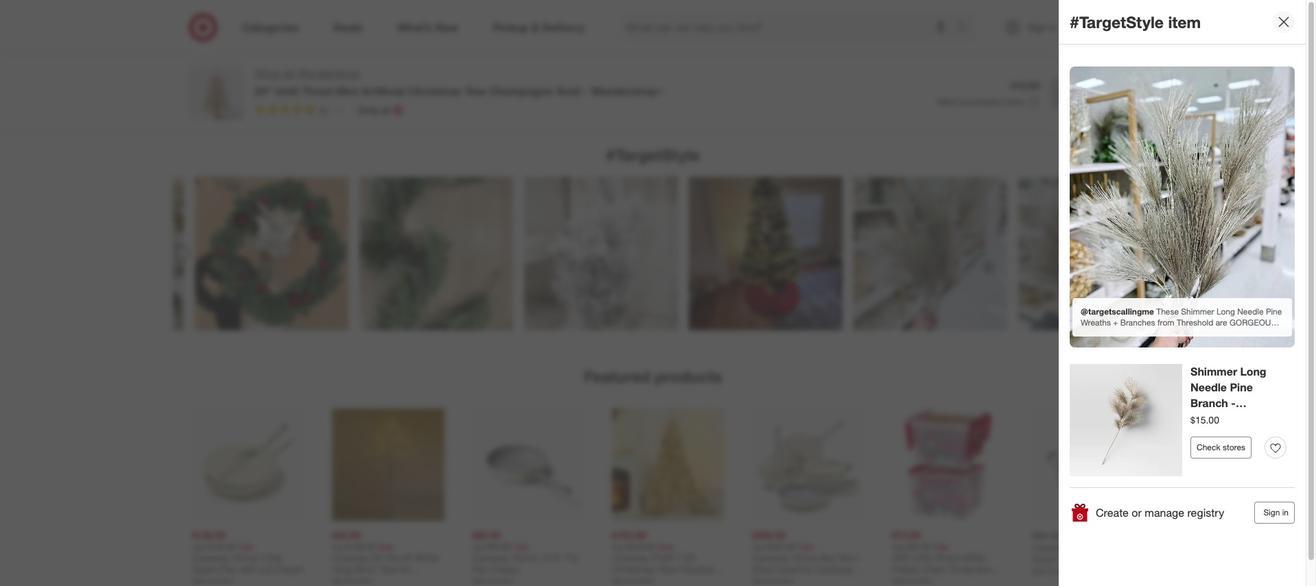 Task type: locate. For each thing, give the bounding box(es) containing it.
10.5"
[[540, 552, 563, 564]]

costway inside $45.99 reg $129.99 sale costway 5ft pre-lit white twig birch tree for christmas holiday w/
[[332, 552, 369, 564]]

home inside the see price in cart caraway home 6.5qt dutch oven with lid gray sponsored
[[1072, 542, 1097, 553]]

2 costway from the left
[[612, 552, 649, 564]]

home up oven
[[1072, 542, 1097, 553]]

caraway for $145.00
[[192, 552, 229, 564]]

6
[[1110, 14, 1114, 23]]

$163.99
[[612, 530, 646, 541]]

home inside $355.50 reg $395.00 sale caraway home 9pc non- stick ceramic cookware set cream
[[792, 552, 817, 564]]

sale inside $85.50 reg $95.00 sale caraway home 10.5" fry pan cream sponsored
[[513, 542, 529, 552]]

in right sign
[[1283, 508, 1289, 518]]

cream inside $85.50 reg $95.00 sale caraway home 10.5" fry pan cream sponsored
[[491, 564, 520, 576]]

featured products
[[584, 367, 722, 386]]

$145.00
[[206, 542, 235, 552]]

1 costway from the left
[[332, 552, 369, 564]]

0 vertical spatial cart
[[1097, 86, 1119, 100]]

cream down $95.00
[[491, 564, 520, 576]]

when
[[938, 97, 959, 107]]

1 horizontal spatial in
[[1283, 508, 1289, 518]]

create
[[1096, 506, 1129, 520]]

sale inside the $74.99 reg $84.99 sale
[[933, 542, 949, 552]]

sponsored down $549.99
[[612, 576, 653, 586]]

caraway up stick
[[752, 552, 789, 564]]

caraway up saute
[[192, 552, 229, 564]]

costway prelit 7.5ft christmas tree flocked xmas snowy tree 450 led lights image
[[612, 409, 724, 521]]

0 horizontal spatial lid
[[259, 564, 272, 576]]

christmas up xmas
[[612, 564, 656, 576]]

caraway for $395.00
[[752, 552, 789, 564]]

sale for 7.5ft
[[658, 542, 674, 552]]

0 horizontal spatial christmas
[[332, 576, 376, 587]]

tree
[[465, 84, 487, 98], [379, 564, 397, 576], [658, 564, 676, 576], [670, 576, 688, 587]]

caraway inside $355.50 reg $395.00 sale caraway home 9pc non- stick ceramic cookware set cream
[[752, 552, 789, 564]]

in right price
[[1078, 530, 1086, 541]]

$130.50 reg $145.00 sale caraway home 4.5qt saute pan with lid cream sponsored
[[192, 530, 304, 586]]

reg inside $85.50 reg $95.00 sale caraway home 10.5" fry pan cream sponsored
[[472, 542, 484, 552]]

sale inside $163.99 reg $549.99 sale costway prelit 7.5ft christmas tree flocked xmas snowy tree 4
[[658, 542, 674, 552]]

sale right $395.00
[[798, 542, 814, 552]]

home for $395.00
[[792, 552, 817, 564]]

$85.50
[[472, 530, 501, 541]]

#targetstyle inside dialog
[[1070, 12, 1164, 31]]

pan inside $85.50 reg $95.00 sale caraway home 10.5" fry pan cream sponsored
[[472, 564, 488, 576]]

threshold™
[[1191, 412, 1250, 426]]

price
[[1052, 530, 1075, 541]]

costway up twig
[[332, 552, 369, 564]]

add to cart
[[1060, 86, 1119, 100]]

1 horizontal spatial with
[[1086, 554, 1103, 565]]

costway for birch
[[332, 552, 369, 564]]

$355.50
[[752, 530, 786, 541]]

-
[[584, 84, 588, 98], [1231, 397, 1236, 410]]

6 link
[[1090, 12, 1120, 43]]

$84.99
[[906, 542, 931, 552]]

home left 10.5"
[[512, 552, 537, 564]]

cart inside the see price in cart caraway home 6.5qt dutch oven with lid gray sponsored
[[1089, 530, 1107, 541]]

1 horizontal spatial christmas
[[408, 84, 462, 98]]

lid inside the $130.50 reg $145.00 sale caraway home 4.5qt saute pan with lid cream sponsored
[[259, 564, 272, 576]]

caraway up dutch
[[1032, 542, 1069, 553]]

reg inside the $130.50 reg $145.00 sale caraway home 4.5qt saute pan with lid cream sponsored
[[192, 542, 204, 552]]

$10.00
[[1011, 80, 1040, 91]]

lid inside the see price in cart caraway home 6.5qt dutch oven with lid gray sponsored
[[1106, 554, 1119, 565]]

home inside the $130.50 reg $145.00 sale caraway home 4.5qt saute pan with lid cream sponsored
[[231, 552, 257, 564]]

0 horizontal spatial costway
[[332, 552, 369, 564]]

show more
[[632, 82, 674, 93]]

long
[[1241, 365, 1267, 379]]

2 horizontal spatial christmas
[[612, 564, 656, 576]]

tree left champagne
[[465, 84, 487, 98]]

1 vertical spatial christmas
[[612, 564, 656, 576]]

2 pan from the left
[[472, 564, 488, 576]]

lid
[[1106, 554, 1119, 565], [259, 564, 272, 576]]

3 sale from the left
[[513, 542, 529, 552]]

costway inside $163.99 reg $549.99 sale costway prelit 7.5ft christmas tree flocked xmas snowy tree 4
[[612, 552, 649, 564]]

or
[[1132, 506, 1142, 520]]

online
[[1003, 97, 1025, 107]]

4 reg from the left
[[612, 542, 624, 552]]

christmas inside "shop all wondershop 24" unlit tinsel mini artificial christmas tree champagne gold - wondershop™"
[[408, 84, 462, 98]]

with right saute
[[239, 564, 256, 576]]

$395.00
[[766, 542, 795, 552]]

ceramic
[[776, 564, 812, 576]]

4 sale from the left
[[658, 542, 674, 552]]

tree up "holiday"
[[379, 564, 397, 576]]

6 reg from the left
[[892, 542, 904, 552]]

pine
[[1230, 381, 1253, 395]]

reg inside the $74.99 reg $84.99 sale
[[892, 542, 904, 552]]

0 horizontal spatial pan
[[219, 564, 236, 576]]

pan for cream
[[472, 564, 488, 576]]

sale right $145.00 at the bottom of the page
[[238, 542, 254, 552]]

0 vertical spatial in
[[1283, 508, 1289, 518]]

user image by @targetscallingme image inside the #targetstyle item dialog
[[1070, 67, 1295, 348]]

user image by @targetscallingme image
[[1070, 67, 1295, 348], [30, 177, 184, 331], [853, 177, 1007, 331], [1018, 177, 1172, 331]]

$45.99 reg $129.99 sale costway 5ft pre-lit white twig birch tree for christmas holiday w/ 
[[332, 530, 439, 587]]

cart up 6.5qt
[[1089, 530, 1107, 541]]

1 horizontal spatial costway
[[612, 552, 649, 564]]

0 horizontal spatial #targetstyle
[[606, 146, 700, 165]]

cart
[[1097, 86, 1119, 100], [1089, 530, 1107, 541]]

caraway home 9pc non-stick ceramic cookware set cream image
[[752, 409, 864, 521]]

1 vertical spatial in
[[1078, 530, 1086, 541]]

sponsored down dutch
[[1032, 566, 1073, 576]]

sale inside $355.50 reg $395.00 sale caraway home 9pc non- stick ceramic cookware set cream
[[798, 542, 814, 552]]

pan down $95.00
[[472, 564, 488, 576]]

0 horizontal spatial with
[[239, 564, 256, 576]]

1 horizontal spatial -
[[1231, 397, 1236, 410]]

reg down $130.50
[[192, 542, 204, 552]]

6.5qt
[[1100, 542, 1122, 553]]

1 horizontal spatial cream
[[491, 564, 520, 576]]

What can we help you find? suggestions appear below search field
[[618, 12, 960, 43]]

sponsored down '$84.99'
[[892, 576, 933, 586]]

1 vertical spatial #targetstyle
[[606, 146, 700, 165]]

lid down 4.5qt
[[259, 564, 272, 576]]

costway
[[332, 552, 369, 564], [612, 552, 649, 564]]

5 sale from the left
[[798, 542, 814, 552]]

caraway inside the $130.50 reg $145.00 sale caraway home 4.5qt saute pan with lid cream sponsored
[[192, 552, 229, 564]]

wondershop™
[[591, 84, 663, 98]]

shop
[[255, 67, 281, 80]]

sale for 4.5qt
[[238, 542, 254, 552]]

prelit
[[652, 552, 674, 564]]

stick
[[752, 564, 773, 576]]

0 horizontal spatial cream
[[275, 564, 304, 576]]

pan
[[219, 564, 236, 576], [472, 564, 488, 576]]

cream down ceramic
[[769, 576, 798, 587]]

home up ceramic
[[792, 552, 817, 564]]

sponsored down $95.00
[[472, 576, 512, 586]]

sponsored down saute
[[192, 576, 232, 586]]

0 vertical spatial #targetstyle
[[1070, 12, 1164, 31]]

3 reg from the left
[[472, 542, 484, 552]]

reg inside $355.50 reg $395.00 sale caraway home 9pc non- stick ceramic cookware set cream
[[752, 542, 764, 552]]

- right gold
[[584, 84, 588, 98]]

user image by @liz957 image
[[359, 177, 513, 331]]

1 horizontal spatial lid
[[1106, 554, 1119, 565]]

cream inside $355.50 reg $395.00 sale caraway home 9pc non- stick ceramic cookware set cream
[[769, 576, 798, 587]]

with down 6.5qt
[[1086, 554, 1103, 565]]

1 vertical spatial -
[[1231, 397, 1236, 410]]

1 reg from the left
[[192, 542, 204, 552]]

costway down the $163.99 in the bottom of the page
[[612, 552, 649, 564]]

sale inside $45.99 reg $129.99 sale costway 5ft pre-lit white twig birch tree for christmas holiday w/
[[378, 542, 394, 552]]

user image by @fenskefinds image
[[524, 177, 678, 331]]

costway 5ft pre-lit white twig birch tree for christmas holiday w/ 72 led lights image
[[332, 409, 444, 521]]

with inside the $130.50 reg $145.00 sale caraway home 4.5qt saute pan with lid cream sponsored
[[239, 564, 256, 576]]

$95.00
[[486, 542, 511, 552]]

pan inside the $130.50 reg $145.00 sale caraway home 4.5qt saute pan with lid cream sponsored
[[219, 564, 236, 576]]

caraway
[[1032, 542, 1069, 553], [192, 552, 229, 564], [472, 552, 509, 564], [752, 552, 789, 564]]

tree inside "shop all wondershop 24" unlit tinsel mini artificial christmas tree champagne gold - wondershop™"
[[465, 84, 487, 98]]

- inside "shimmer long needle pine branch - threshold™"
[[1231, 397, 1236, 410]]

reg down $45.99
[[332, 542, 344, 552]]

sale left "lit"
[[378, 542, 394, 552]]

24"
[[255, 84, 272, 98]]

only at
[[358, 104, 390, 116]]

christmas
[[408, 84, 462, 98], [612, 564, 656, 576], [332, 576, 376, 587]]

sponsored down twig
[[332, 576, 372, 586]]

reg down $355.50
[[752, 542, 764, 552]]

91 link
[[255, 104, 344, 119]]

1 horizontal spatial pan
[[472, 564, 488, 576]]

1 horizontal spatial #targetstyle
[[1070, 12, 1164, 31]]

2 horizontal spatial cream
[[769, 576, 798, 587]]

2 vertical spatial christmas
[[332, 576, 376, 587]]

create or manage registry
[[1096, 506, 1225, 520]]

reg inside $45.99 reg $129.99 sale costway 5ft pre-lit white twig birch tree for christmas holiday w/
[[332, 542, 344, 552]]

cart right to
[[1097, 86, 1119, 100]]

lid down 6.5qt
[[1106, 554, 1119, 565]]

2 sale from the left
[[378, 542, 394, 552]]

caraway down $85.50
[[472, 552, 509, 564]]

reg for caraway home 4.5qt saute pan with lid cream
[[192, 542, 204, 552]]

christmas right artificial
[[408, 84, 462, 98]]

#targetstyle down show more button
[[606, 146, 700, 165]]

reg down $74.99
[[892, 542, 904, 552]]

home
[[1072, 542, 1097, 553], [231, 552, 257, 564], [512, 552, 537, 564], [792, 552, 817, 564]]

reg for caraway home 10.5" fry pan cream
[[472, 542, 484, 552]]

reg down the $163.99 in the bottom of the page
[[612, 542, 624, 552]]

shimmer long needle pine branch - threshold™ link
[[1191, 364, 1287, 426]]

cream inside the $130.50 reg $145.00 sale caraway home 4.5qt saute pan with lid cream sponsored
[[275, 564, 304, 576]]

reg
[[192, 542, 204, 552], [332, 542, 344, 552], [472, 542, 484, 552], [612, 542, 624, 552], [752, 542, 764, 552], [892, 542, 904, 552]]

0 vertical spatial -
[[584, 84, 588, 98]]

0 horizontal spatial -
[[584, 84, 588, 98]]

christmas down "birch"
[[332, 576, 376, 587]]

- down pine
[[1231, 397, 1236, 410]]

image of 24" unlit tinsel mini artificial christmas tree champagne gold - wondershop™ image
[[189, 66, 244, 121]]

sponsored inside $85.50 reg $95.00 sale caraway home 10.5" fry pan cream sponsored
[[472, 576, 512, 586]]

reg down $85.50
[[472, 542, 484, 552]]

sale right '$84.99'
[[933, 542, 949, 552]]

home for in
[[1072, 542, 1097, 553]]

home inside $85.50 reg $95.00 sale caraway home 10.5" fry pan cream sponsored
[[512, 552, 537, 564]]

#targetstyle left the item
[[1070, 12, 1164, 31]]

sale for 9pc
[[798, 542, 814, 552]]

to
[[1084, 86, 1094, 100]]

featured
[[584, 367, 651, 386]]

reg inside $163.99 reg $549.99 sale costway prelit 7.5ft christmas tree flocked xmas snowy tree 4
[[612, 542, 624, 552]]

0 vertical spatial christmas
[[408, 84, 462, 98]]

cream down 4.5qt
[[275, 564, 304, 576]]

cream
[[275, 564, 304, 576], [491, 564, 520, 576], [769, 576, 798, 587]]

0 horizontal spatial in
[[1078, 530, 1086, 541]]

5 reg from the left
[[752, 542, 764, 552]]

in
[[1283, 508, 1289, 518], [1078, 530, 1086, 541]]

pan right saute
[[219, 564, 236, 576]]

with inside the see price in cart caraway home 6.5qt dutch oven with lid gray sponsored
[[1086, 554, 1103, 565]]

sale inside the $130.50 reg $145.00 sale caraway home 4.5qt saute pan with lid cream sponsored
[[238, 542, 254, 552]]

2 reg from the left
[[332, 542, 344, 552]]

6 sale from the left
[[933, 542, 949, 552]]

sponsored
[[1032, 566, 1073, 576], [192, 576, 232, 586], [332, 576, 372, 586], [472, 576, 512, 586], [612, 576, 653, 586], [752, 576, 793, 586], [892, 576, 933, 586]]

only
[[358, 104, 379, 116]]

lit
[[404, 552, 411, 564]]

sale left 7.5ft
[[658, 542, 674, 552]]

1 vertical spatial cart
[[1089, 530, 1107, 541]]

sale right $95.00
[[513, 542, 529, 552]]

1 pan from the left
[[219, 564, 236, 576]]

$163.99 reg $549.99 sale costway prelit 7.5ft christmas tree flocked xmas snowy tree 4
[[612, 530, 713, 587]]

home left 4.5qt
[[231, 552, 257, 564]]

caraway inside the see price in cart caraway home 6.5qt dutch oven with lid gray sponsored
[[1032, 542, 1069, 553]]

at
[[381, 104, 390, 116]]

caraway inside $85.50 reg $95.00 sale caraway home 10.5" fry pan cream sponsored
[[472, 552, 509, 564]]

1 sale from the left
[[238, 542, 254, 552]]

sale for pre-
[[378, 542, 394, 552]]

sign in button
[[1255, 502, 1295, 524]]

mini
[[336, 84, 358, 98]]

christmas inside $163.99 reg $549.99 sale costway prelit 7.5ft christmas tree flocked xmas snowy tree 4
[[612, 564, 656, 576]]



Task type: describe. For each thing, give the bounding box(es) containing it.
$549.99
[[626, 542, 655, 552]]

#targetstyle for #targetstyle item
[[1070, 12, 1164, 31]]

9pc
[[820, 552, 836, 564]]

unlit
[[275, 84, 299, 98]]

lid for 6.5qt
[[1106, 554, 1119, 565]]

products
[[655, 367, 722, 386]]

tree down prelit
[[658, 564, 676, 576]]

cookware
[[814, 564, 858, 576]]

shimmer
[[1191, 365, 1238, 379]]

show
[[632, 82, 653, 93]]

$130.50
[[192, 530, 226, 541]]

for
[[400, 564, 411, 576]]

branch
[[1191, 397, 1228, 410]]

#targetstyle item
[[1070, 12, 1201, 31]]

$129.99
[[346, 542, 375, 552]]

oven
[[1060, 554, 1083, 565]]

pre-
[[386, 552, 404, 564]]

#targetstyle item dialog
[[1059, 0, 1316, 587]]

registry
[[1188, 506, 1225, 520]]

$15.00
[[1191, 414, 1220, 426]]

in inside the see price in cart caraway home 6.5qt dutch oven with lid gray sponsored
[[1078, 530, 1086, 541]]

with for 4.5qt
[[239, 564, 256, 576]]

snowy
[[639, 576, 668, 587]]

@targetscallingme button
[[1070, 67, 1295, 348]]

item
[[1168, 12, 1201, 31]]

caraway for in
[[1032, 542, 1069, 553]]

91
[[319, 104, 330, 116]]

user image by @relaxed_teacher7 image
[[689, 177, 843, 331]]

when purchased online
[[938, 97, 1025, 107]]

saute
[[192, 564, 217, 576]]

caraway home 4.5qt saute pan with lid cream image
[[192, 409, 304, 521]]

5ft
[[372, 552, 383, 564]]

non-
[[839, 552, 861, 564]]

white
[[414, 552, 439, 564]]

artificial
[[361, 84, 405, 98]]

christmas inside $45.99 reg $129.99 sale costway 5ft pre-lit white twig birch tree for christmas holiday w/
[[332, 576, 376, 587]]

set
[[752, 576, 766, 587]]

home for $95.00
[[512, 552, 537, 564]]

shimmer long needle pine branch - threshold™ image
[[1070, 364, 1183, 477]]

lid for 4.5qt
[[259, 564, 272, 576]]

more
[[655, 82, 674, 93]]

all
[[284, 67, 294, 80]]

reg for caraway home 9pc non- stick ceramic cookware set cream
[[752, 542, 764, 552]]

sponsored inside the $130.50 reg $145.00 sale caraway home 4.5qt saute pan with lid cream sponsored
[[192, 576, 232, 586]]

@targetscallingme link
[[1070, 67, 1295, 348]]

wondershop
[[298, 67, 360, 80]]

home for $145.00
[[231, 552, 257, 564]]

tinsel
[[302, 84, 333, 98]]

- inside "shop all wondershop 24" unlit tinsel mini artificial christmas tree champagne gold - wondershop™"
[[584, 84, 588, 98]]

gold
[[556, 84, 581, 98]]

sale for 10.5"
[[513, 542, 529, 552]]

check stores
[[1197, 443, 1246, 453]]

$74.99 reg $84.99 sale
[[892, 530, 949, 552]]

check stores button
[[1191, 437, 1252, 459]]

sponsored down stick
[[752, 576, 793, 586]]

w/
[[413, 576, 424, 587]]

sign in
[[1264, 508, 1289, 518]]

purchased
[[961, 97, 1001, 107]]

add to cart button
[[1051, 78, 1128, 108]]

caraway for $95.00
[[472, 552, 509, 564]]

#targetstyle for #targetstyle
[[606, 146, 700, 165]]

user image by @lovinthis808 image
[[195, 177, 348, 331]]

birch
[[354, 564, 376, 576]]

dutch
[[1032, 554, 1058, 565]]

in inside button
[[1283, 508, 1289, 518]]

see
[[1032, 530, 1049, 541]]

twig
[[332, 564, 351, 576]]

$355.50 reg $395.00 sale caraway home 9pc non- stick ceramic cookware set cream
[[752, 530, 861, 587]]

reg for costway prelit 7.5ft christmas tree flocked xmas snowy tree 4
[[612, 542, 624, 552]]

search button
[[950, 12, 983, 45]]

champagne
[[490, 84, 553, 98]]

cart inside button
[[1097, 86, 1119, 100]]

check
[[1197, 443, 1221, 453]]

tree inside $45.99 reg $129.99 sale costway 5ft pre-lit white twig birch tree for christmas holiday w/
[[379, 564, 397, 576]]

flocked
[[679, 564, 713, 576]]

iris usa 2pack 60qt. plastic clear ornament storage box with hinged lid and dividers, clear/red image
[[892, 409, 1004, 521]]

add
[[1060, 86, 1081, 100]]

stores
[[1223, 443, 1246, 453]]

sign
[[1264, 508, 1280, 518]]

xmas
[[612, 576, 636, 587]]

see price in cart caraway home 6.5qt dutch oven with lid gray sponsored
[[1032, 530, 1142, 576]]

@targetscallingme
[[1081, 307, 1154, 317]]

$45.99
[[332, 530, 361, 541]]

needle
[[1191, 381, 1227, 395]]

$74.99
[[892, 530, 921, 541]]

gray
[[1122, 554, 1142, 565]]

show more button
[[457, 77, 849, 99]]

sponsored inside the see price in cart caraway home 6.5qt dutch oven with lid gray sponsored
[[1032, 566, 1073, 576]]

pan for with
[[219, 564, 236, 576]]

shop all wondershop 24" unlit tinsel mini artificial christmas tree champagne gold - wondershop™
[[255, 67, 663, 98]]

holiday
[[378, 576, 411, 587]]

tree down flocked
[[670, 576, 688, 587]]

4.5qt
[[260, 552, 282, 564]]

costway for xmas
[[612, 552, 649, 564]]

$85.50 reg $95.00 sale caraway home 10.5" fry pan cream sponsored
[[472, 530, 579, 586]]

with for 6.5qt
[[1086, 554, 1103, 565]]

manage
[[1145, 506, 1185, 520]]

caraway home 6.5qt dutch oven with lid gray image
[[1032, 409, 1145, 521]]

reg for costway 5ft pre-lit white twig birch tree for christmas holiday w/ 
[[332, 542, 344, 552]]

caraway home 10.5" fry pan cream image
[[472, 409, 584, 521]]

7.5ft
[[676, 552, 696, 564]]

fry
[[566, 552, 579, 564]]



Task type: vqa. For each thing, say whether or not it's contained in the screenshot.


